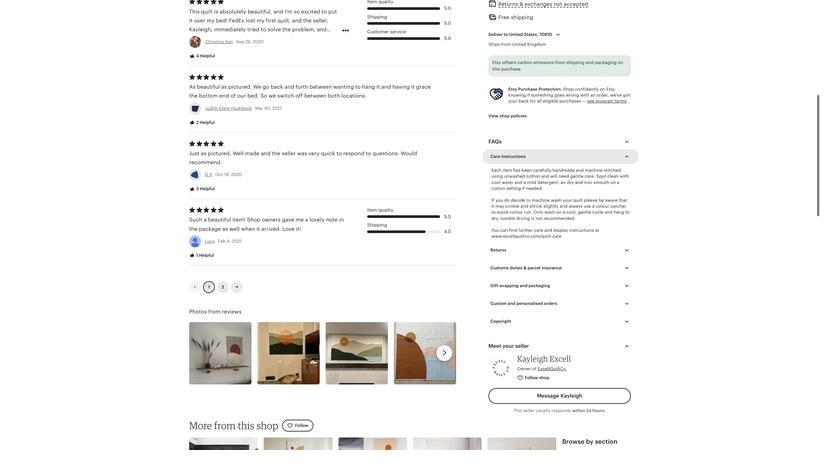 Task type: describe. For each thing, give the bounding box(es) containing it.
carbon
[[518, 60, 533, 65]]

2 vertical spatial shop
[[257, 420, 278, 432]]

the inside the as beautiful as pictured. we go back and forth between wanting to hang it and having it grace the bottom end of our bed.  so we switch off between both locations.
[[189, 93, 198, 99]]

the down quilt,
[[283, 27, 291, 32]]

well
[[233, 151, 244, 156]]

helpful inside the 4 helpful button
[[200, 53, 215, 58]]

cycle
[[593, 210, 604, 215]]

quilted wall hanging - nature inspired decor - large wall tapestry - apartment decor aesthetic - sun wall hanging image
[[264, 438, 333, 450]]

& inside this quilt is absolutely beautiful, and i'm so excited to put it over my bed! fedex lost my first quilt, and the seller, kayleigh, immediately tried to solve the problem, and shortly after not being found, she made a new one and sent it out. kind & wonderful seller with great products.
[[231, 45, 235, 50]]

would
[[401, 151, 417, 156]]

is inside this quilt is absolutely beautiful, and i'm so excited to put it over my bed! fedex lost my first quilt, and the seller, kayleigh, immediately tried to solve the problem, and shortly after not being found, she made a new one and sent it out. kind & wonderful seller with great products.
[[214, 9, 218, 14]]

follow shop
[[525, 375, 550, 380]]

24
[[586, 408, 592, 413]]

tumble
[[501, 216, 516, 221]]

and right dry
[[576, 180, 583, 185]]

having
[[393, 84, 410, 90]]

0 vertical spatial colour
[[596, 204, 610, 209]]

0 horizontal spatial cotton
[[492, 186, 506, 191]]

if you do decide to machine wash your quilt please be aware that it may crinkle and shrink slightly and always use a colour catcher to avoid colour run. only wash on a cool, gentle cycle and hang to dry, tumble drying is not recommended.
[[492, 198, 630, 221]]

please
[[584, 198, 598, 203]]

gentle inside each item has been carefully handmade and machine stitched using unwashed cotton and will need gentle care. spot clean with cool water and a mild detergent, air dry and iron smooth on a cotton setting if needed.
[[571, 174, 584, 179]]

so
[[261, 93, 267, 99]]

on inside if you do decide to machine wash your quilt please be aware that it may crinkle and shrink slightly and always use a colour catcher to avoid colour run. only wash on a cool, gentle cycle and hang to dry, tumble drying is not recommended.
[[557, 210, 562, 215]]

orders
[[544, 301, 558, 306]]

spot
[[597, 174, 607, 179]]

www.excellquiltco.com/quilt-
[[492, 234, 553, 239]]

seller inside dropdown button
[[516, 343, 529, 349]]

the inside just as pictured,  well made and the seller was very quick to respond to questions.  would recommend.
[[272, 151, 281, 156]]

a left mild
[[524, 180, 526, 185]]

and down seller, at the top left
[[317, 27, 327, 32]]

5.0 for item quality
[[444, 214, 451, 219]]

well
[[229, 226, 240, 232]]

and left 'having'
[[382, 84, 391, 90]]

our
[[237, 93, 246, 99]]

slightly
[[544, 204, 559, 209]]

1 helpful button
[[184, 250, 219, 262]]

follow for follow
[[295, 423, 309, 428]]

to left put
[[322, 9, 327, 14]]

and inside etsy offsets carbon emissions from shipping and packaging on this purchase.
[[586, 60, 594, 65]]

textile wall hanging - mountain landscape tapestry - fabric wall hanging - modern cabin decor - statement wall art - living room wall art image
[[189, 438, 258, 450]]

2020 for d a oct 19, 2020
[[231, 172, 242, 177]]

handmade
[[553, 168, 575, 173]]

kayleigh inside kayleigh excell owner of excellquiltco
[[517, 354, 548, 364]]

insurance
[[542, 266, 562, 271]]

and right "cycle"
[[605, 210, 613, 215]]

grace
[[416, 84, 431, 90]]

arrived.
[[262, 226, 281, 232]]

returns & exchanges not accepted button
[[499, 0, 588, 9]]

owners
[[262, 217, 281, 223]]

see
[[588, 99, 595, 104]]

more from this shop
[[189, 420, 278, 432]]

d a link
[[205, 172, 212, 177]]

follow for follow shop
[[525, 375, 538, 380]]

such a beautiful item! shop owners gave me a lovely note in the package as well when it arrived. love it!
[[189, 217, 344, 232]]

find
[[509, 228, 518, 233]]

and up cool,
[[560, 204, 568, 209]]

and inside gift wrapping and packaging dropdown button
[[520, 283, 528, 288]]

lost
[[246, 18, 255, 23]]

purchases
[[560, 99, 581, 104]]

not inside this quilt is absolutely beautiful, and i'm so excited to put it over my bed! fedex lost my first quilt, and the seller, kayleigh, immediately tried to solve the problem, and shortly after not being found, she made a new one and sent it out. kind & wonderful seller with great products.
[[222, 36, 231, 41]]

1 vertical spatial wash
[[545, 210, 555, 215]]

the down excited
[[303, 18, 312, 23]]

shipping inside etsy offsets carbon emissions from shipping and packaging on this purchase.
[[567, 60, 585, 65]]

a down the clean
[[617, 180, 620, 185]]

pictured.
[[228, 84, 252, 90]]

not inside 'button'
[[554, 1, 563, 7]]

united for to
[[510, 32, 523, 37]]

view
[[489, 113, 499, 118]]

an
[[591, 93, 596, 98]]

this inside etsy offsets carbon emissions from shipping and packaging on this purchase.
[[493, 67, 500, 72]]

follow link
[[282, 420, 314, 432]]

packaging inside etsy offsets carbon emissions from shipping and packaging on this purchase.
[[595, 60, 617, 65]]

not inside if you do decide to machine wash your quilt please be aware that it may crinkle and shrink slightly and always use a colour catcher to avoid colour run. only wash on a cool, gentle cycle and hang to dry, tumble drying is not recommended.
[[536, 216, 543, 221]]

etsy for etsy purchase protection:
[[509, 87, 517, 92]]

wrong
[[566, 93, 579, 98]]

helpful for as
[[200, 186, 215, 191]]

if inside shop confidently on etsy knowing if something goes wrong with an order, we've got your back for all eligible purchases —
[[527, 93, 530, 98]]

it left over at the top of the page
[[189, 18, 193, 23]]

hang inside the as beautiful as pictured. we go back and forth between wanting to hang it and having it grace the bottom end of our bed.  so we switch off between both locations.
[[362, 84, 375, 90]]

put
[[329, 9, 337, 14]]

and up switch
[[285, 84, 294, 90]]

and down unwashed
[[515, 180, 523, 185]]

instructions inside you can find further care and display instructions at www.excellquiltco.com/quilt-care
[[570, 228, 594, 233]]

item
[[367, 207, 377, 213]]

shop confidently on etsy knowing if something goes wrong with an order, we've got your back for all eligible purchases —
[[509, 87, 631, 104]]

2 for 2
[[222, 285, 224, 290]]

to right quick
[[337, 151, 342, 156]]

excellquiltco
[[538, 367, 566, 371]]

she
[[266, 36, 275, 41]]

purchase.
[[502, 67, 522, 72]]

see program terms link
[[588, 99, 627, 104]]

eligible
[[543, 99, 559, 104]]

duties
[[510, 266, 523, 271]]

seller left usually in the right bottom of the page
[[524, 408, 535, 413]]

policies
[[511, 113, 527, 118]]

0 vertical spatial care
[[534, 228, 543, 233]]

to up dry,
[[492, 210, 496, 215]]

has
[[514, 168, 521, 173]]

etsy for etsy offsets carbon emissions from shipping and packaging on this purchase.
[[493, 60, 501, 65]]

and down carefully
[[542, 174, 550, 179]]

70810
[[540, 32, 552, 37]]

care instructions button
[[486, 150, 636, 164]]

catcher
[[611, 204, 627, 209]]

shipping for 4.0
[[367, 222, 387, 228]]

to down catcher
[[626, 210, 630, 215]]

4
[[196, 53, 199, 58]]

it inside if you do decide to machine wash your quilt please be aware that it may crinkle and shrink slightly and always use a colour catcher to avoid colour run. only wash on a cool, gentle cycle and hang to dry, tumble drying is not recommended.
[[492, 204, 495, 209]]

you
[[496, 198, 503, 203]]

made inside just as pictured,  well made and the seller was very quick to respond to questions.  would recommend.
[[245, 151, 260, 156]]

on inside each item has been carefully handmade and machine stitched using unwashed cotton and will need gentle care. spot clean with cool water and a mild detergent, air dry and iron smooth on a cotton setting if needed.
[[611, 180, 616, 185]]

a right use
[[593, 204, 595, 209]]

shop inside shop confidently on etsy knowing if something goes wrong with an order, we've got your back for all eligible purchases —
[[563, 87, 574, 92]]

quick
[[321, 151, 335, 156]]

gift wrapping and packaging
[[491, 283, 550, 288]]

0 vertical spatial cotton
[[527, 174, 541, 179]]

seller inside just as pictured,  well made and the seller was very quick to respond to questions.  would recommend.
[[282, 151, 296, 156]]

can
[[501, 228, 508, 233]]

to inside the as beautiful as pictured. we go back and forth between wanting to hang it and having it grace the bottom end of our bed.  so we switch off between both locations.
[[356, 84, 361, 90]]

1 horizontal spatial care
[[553, 234, 562, 239]]

respond
[[343, 151, 365, 156]]

terms
[[615, 99, 627, 104]]

me
[[296, 217, 304, 223]]

from for reviews
[[208, 309, 221, 314]]

shop for follow
[[540, 375, 550, 380]]

quilt,
[[278, 18, 291, 23]]

1 for 1
[[208, 285, 210, 290]]

—
[[583, 99, 586, 104]]

detergent,
[[538, 180, 560, 185]]

as inside just as pictured,  well made and the seller was very quick to respond to questions.  would recommend.
[[201, 151, 207, 156]]

it left "out."
[[202, 45, 205, 50]]

custom
[[491, 301, 507, 306]]

with inside this quilt is absolutely beautiful, and i'm so excited to put it over my bed! fedex lost my first quilt, and the seller, kayleigh, immediately tried to solve the problem, and shortly after not being found, she made a new one and sent it out. kind & wonderful seller with great products.
[[279, 45, 290, 50]]

sent
[[189, 45, 200, 50]]

to right respond
[[366, 151, 371, 156]]

gentle inside if you do decide to machine wash your quilt please be aware that it may crinkle and shrink slightly and always use a colour catcher to avoid colour run. only wash on a cool, gentle cycle and hang to dry, tumble drying is not recommended.
[[578, 210, 592, 215]]

very
[[309, 151, 320, 156]]

1 vertical spatial between
[[304, 93, 327, 99]]

gift wrapping and packaging button
[[486, 279, 636, 293]]

lucy feb 4, 2021
[[205, 239, 242, 244]]

wonderful
[[236, 45, 263, 50]]

parcel
[[528, 266, 541, 271]]

needed.
[[526, 186, 543, 191]]

from inside etsy offsets carbon emissions from shipping and packaging on this purchase.
[[556, 60, 566, 65]]

to up shrink
[[527, 198, 531, 203]]

on inside etsy offsets carbon emissions from shipping and packaging on this purchase.
[[618, 60, 623, 65]]

a up recommended.
[[563, 210, 566, 215]]

3
[[196, 186, 199, 191]]

0 vertical spatial shipping
[[511, 15, 534, 20]]

returns button
[[486, 244, 636, 257]]

free
[[499, 15, 510, 20]]

and inside the custom and personalised orders dropdown button
[[508, 301, 516, 306]]

shortly
[[189, 36, 207, 41]]

machine inside each item has been carefully handmade and machine stitched using unwashed cotton and will need gentle care. spot clean with cool water and a mild detergent, air dry and iron smooth on a cotton setting if needed.
[[585, 168, 603, 173]]

and right handmade at the right
[[576, 168, 584, 173]]

view shop policies
[[489, 113, 527, 118]]

may
[[496, 204, 504, 209]]

confidently
[[575, 87, 599, 92]]

love
[[283, 226, 295, 232]]

christina
[[205, 39, 224, 44]]

knowing
[[509, 93, 526, 98]]

only
[[534, 210, 544, 215]]

3 helpful
[[195, 186, 215, 191]]

1 link
[[203, 281, 215, 293]]

returns & exchanges not accepted
[[499, 1, 588, 7]]



Task type: locate. For each thing, give the bounding box(es) containing it.
kayleigh up within
[[561, 393, 583, 399]]

shop inside such a beautiful item! shop owners gave me a lovely note in the package as well when it arrived. love it!
[[247, 217, 261, 223]]

0 vertical spatial shipping
[[367, 14, 387, 19]]

returns inside dropdown button
[[491, 248, 507, 253]]

made inside this quilt is absolutely beautiful, and i'm so excited to put it over my bed! fedex lost my first quilt, and the seller, kayleigh, immediately tried to solve the problem, and shortly after not being found, she made a new one and sent it out. kind & wonderful seller with great products.
[[277, 36, 291, 41]]

0 horizontal spatial care
[[534, 228, 543, 233]]

1 my from the left
[[207, 18, 215, 23]]

1 vertical spatial is
[[531, 216, 535, 221]]

exchanges
[[525, 1, 553, 7]]

and
[[274, 9, 283, 14], [292, 18, 302, 23], [317, 27, 327, 32], [320, 36, 330, 41], [586, 60, 594, 65], [285, 84, 294, 90], [382, 84, 391, 90], [261, 151, 271, 156], [576, 168, 584, 173], [542, 174, 550, 179], [515, 180, 523, 185], [576, 180, 583, 185], [521, 204, 529, 209], [560, 204, 568, 209], [605, 210, 613, 215], [545, 228, 553, 233], [520, 283, 528, 288], [508, 301, 516, 306]]

0 vertical spatial between
[[310, 84, 332, 90]]

faqs button
[[483, 134, 637, 150]]

united inside dropdown button
[[510, 32, 523, 37]]

your inside if you do decide to machine wash your quilt please be aware that it may crinkle and shrink slightly and always use a colour catcher to avoid colour run. only wash on a cool, gentle cycle and hang to dry, tumble drying is not recommended.
[[563, 198, 573, 203]]

1 horizontal spatial colour
[[596, 204, 610, 209]]

wash up slightly
[[551, 198, 562, 203]]

beautiful inside the as beautiful as pictured. we go back and forth between wanting to hang it and having it grace the bottom end of our bed.  so we switch off between both locations.
[[197, 84, 220, 90]]

follow up quilted wall hanging - nature inspired decor - large wall tapestry - apartment decor aesthetic - sun wall hanging image
[[295, 423, 309, 428]]

quilt wall hanging - abstract sun landscape wall hanging - modern quilt tapestry - one of a kind wall hanging image
[[488, 438, 557, 450]]

when
[[241, 226, 255, 232]]

united down deliver to united states, 70810
[[513, 42, 526, 47]]

to up locations.
[[356, 84, 361, 90]]

of left our
[[231, 93, 236, 99]]

0 vertical spatial as
[[221, 84, 227, 90]]

not left accepted
[[554, 1, 563, 7]]

2021 right 4,
[[232, 239, 242, 244]]

carefully
[[534, 168, 552, 173]]

back inside the as beautiful as pictured. we go back and forth between wanting to hang it and having it grace the bottom end of our bed.  so we switch off between both locations.
[[271, 84, 283, 90]]

cotton up mild
[[527, 174, 541, 179]]

made down "solve"
[[277, 36, 291, 41]]

4 5.0 from the top
[[444, 214, 451, 219]]

etsy inside shop confidently on etsy knowing if something goes wrong with an order, we've got your back for all eligible purchases —
[[607, 87, 616, 92]]

service
[[390, 29, 406, 34]]

a left 'new'
[[293, 36, 296, 41]]

0 vertical spatial 2
[[196, 120, 199, 125]]

1 horizontal spatial 2
[[222, 285, 224, 290]]

with left the great
[[279, 45, 290, 50]]

0 horizontal spatial 2
[[196, 120, 199, 125]]

returns inside 'button'
[[499, 1, 518, 7]]

packaging
[[595, 60, 617, 65], [529, 283, 550, 288]]

2021 right 30,
[[272, 106, 282, 111]]

ships from united kingdom
[[489, 42, 546, 47]]

0 horizontal spatial kayleigh
[[517, 354, 548, 364]]

at
[[596, 228, 600, 233]]

seller
[[264, 45, 278, 50], [282, 151, 296, 156], [516, 343, 529, 349], [524, 408, 535, 413]]

it left 'having'
[[377, 84, 380, 90]]

the
[[303, 18, 312, 23], [283, 27, 291, 32], [189, 93, 198, 99], [272, 151, 281, 156], [189, 226, 198, 232]]

my right over at the top of the page
[[207, 18, 215, 23]]

mar
[[255, 106, 263, 111]]

2 for 2 helpful
[[196, 120, 199, 125]]

so
[[294, 9, 300, 14]]

tried
[[247, 27, 260, 32]]

and up run.
[[521, 204, 529, 209]]

it down if
[[492, 204, 495, 209]]

it!
[[296, 226, 301, 232]]

0 vertical spatial back
[[271, 84, 283, 90]]

hang inside if you do decide to machine wash your quilt please be aware that it may crinkle and shrink slightly and always use a colour catcher to avoid colour run. only wash on a cool, gentle cycle and hang to dry, tumble drying is not recommended.
[[614, 210, 625, 215]]

feb
[[218, 239, 226, 244]]

shipping for 5.0
[[367, 14, 387, 19]]

clare
[[219, 106, 230, 111]]

your
[[509, 99, 518, 104], [563, 198, 573, 203], [503, 343, 514, 349]]

message
[[537, 393, 560, 399]]

returns for returns
[[491, 248, 507, 253]]

wall hanging quilt – abstract landscape tapestry - modern cabin decor - textile tapestry - fabric wall hanging image
[[339, 438, 407, 450]]

you
[[492, 228, 499, 233]]

one
[[309, 36, 319, 41]]

1 vertical spatial colour
[[510, 210, 523, 215]]

shop up wrong
[[563, 87, 574, 92]]

2 shipping from the top
[[367, 222, 387, 228]]

shop for view
[[500, 113, 510, 118]]

2 inside 2 helpful 'button'
[[196, 120, 199, 125]]

hours.
[[593, 408, 606, 413]]

5.0 for shipping
[[444, 21, 451, 26]]

shipping up confidently
[[567, 60, 585, 65]]

not
[[554, 1, 563, 7], [222, 36, 231, 41], [536, 216, 543, 221]]

with inside shop confidently on etsy knowing if something goes wrong with an order, we've got your back for all eligible purchases —
[[581, 93, 590, 98]]

1 horizontal spatial instructions
[[570, 228, 594, 233]]

1 horizontal spatial my
[[257, 18, 265, 23]]

1 vertical spatial instructions
[[570, 228, 594, 233]]

0 vertical spatial 1
[[196, 253, 198, 258]]

from for united
[[501, 42, 511, 47]]

0 horizontal spatial 1
[[196, 253, 198, 258]]

2 my from the left
[[257, 18, 265, 23]]

this seller usually responds within 24 hours.
[[514, 408, 606, 413]]

setting
[[507, 186, 521, 191]]

1 horizontal spatial shop
[[500, 113, 510, 118]]

the down such
[[189, 226, 198, 232]]

helpful inside 3 helpful button
[[200, 186, 215, 191]]

& down the christina xan sep 26, 2020
[[231, 45, 235, 50]]

between right off
[[304, 93, 327, 99]]

quilted wall hanging - nature inspired decor - large wall tapestry - apartment decor aesthetic - modern cabin decor - sun wall hanging image
[[413, 438, 482, 450]]

and left i'm
[[274, 9, 283, 14]]

0 vertical spatial shop
[[563, 87, 574, 92]]

it left the grace on the top of the page
[[411, 84, 415, 90]]

seller up the owner
[[516, 343, 529, 349]]

gentle down use
[[578, 210, 592, 215]]

1 horizontal spatial 1
[[208, 285, 210, 290]]

on inside shop confidently on etsy knowing if something goes wrong with an order, we've got your back for all eligible purchases —
[[600, 87, 606, 92]]

0 vertical spatial instructions
[[502, 154, 526, 159]]

kayleigh inside button
[[561, 393, 583, 399]]

helpful inside 1 helpful button
[[199, 253, 214, 258]]

1 vertical spatial if
[[522, 186, 525, 191]]

0 horizontal spatial instructions
[[502, 154, 526, 159]]

with right the clean
[[620, 174, 629, 179]]

care.
[[585, 174, 596, 179]]

to inside deliver to united states, 70810 dropdown button
[[504, 32, 509, 37]]

& inside dropdown button
[[524, 266, 527, 271]]

2 vertical spatial with
[[620, 174, 629, 179]]

the inside such a beautiful item! shop owners gave me a lovely note in the package as well when it arrived. love it!
[[189, 226, 198, 232]]

2 vertical spatial &
[[524, 266, 527, 271]]

your down knowing
[[509, 99, 518, 104]]

usually
[[536, 408, 551, 413]]

out.
[[207, 45, 217, 50]]

we
[[253, 84, 261, 90]]

wash down slightly
[[545, 210, 555, 215]]

always
[[569, 204, 583, 209]]

1 inside button
[[196, 253, 198, 258]]

2 horizontal spatial with
[[620, 174, 629, 179]]

0 horizontal spatial quilt
[[201, 9, 213, 14]]

purchase
[[518, 87, 538, 92]]

0 horizontal spatial packaging
[[529, 283, 550, 288]]

further
[[519, 228, 533, 233]]

this up over at the top of the page
[[189, 9, 200, 14]]

something
[[531, 93, 554, 98]]

hang
[[362, 84, 375, 90], [614, 210, 625, 215]]

united up ships from united kingdom
[[510, 32, 523, 37]]

quality
[[379, 207, 394, 213]]

ships
[[489, 42, 500, 47]]

2020 right 26,
[[253, 39, 264, 44]]

helpful down judith
[[200, 120, 215, 125]]

1 horizontal spatial cotton
[[527, 174, 541, 179]]

your up always
[[563, 198, 573, 203]]

seller down she
[[264, 45, 278, 50]]

back down knowing
[[519, 99, 529, 104]]

quilt inside this quilt is absolutely beautiful, and i'm so excited to put it over my bed! fedex lost my first quilt, and the seller, kayleigh, immediately tried to solve the problem, and shortly after not being found, she made a new one and sent it out. kind & wonderful seller with great products.
[[201, 9, 213, 14]]

united
[[510, 32, 523, 37], [513, 42, 526, 47]]

shop
[[563, 87, 574, 92], [247, 217, 261, 223]]

1 vertical spatial 2021
[[232, 239, 242, 244]]

care right further
[[534, 228, 543, 233]]

1 horizontal spatial shipping
[[567, 60, 585, 65]]

2 horizontal spatial shop
[[540, 375, 550, 380]]

1 vertical spatial shipping
[[367, 222, 387, 228]]

1 vertical spatial cotton
[[492, 186, 506, 191]]

1 5.0 from the top
[[444, 6, 451, 11]]

returns up free
[[499, 1, 518, 7]]

xan
[[225, 39, 233, 44]]

this inside this quilt is absolutely beautiful, and i'm so excited to put it over my bed! fedex lost my first quilt, and the seller, kayleigh, immediately tried to solve the problem, and shortly after not being found, she made a new one and sent it out. kind & wonderful seller with great products.
[[189, 9, 200, 14]]

meet your seller
[[489, 343, 529, 349]]

shop left follow link
[[257, 420, 278, 432]]

on down the clean
[[611, 180, 616, 185]]

1 vertical spatial machine
[[532, 198, 550, 203]]

0 vertical spatial wash
[[551, 198, 562, 203]]

1 horizontal spatial this
[[514, 408, 522, 413]]

2 horizontal spatial not
[[554, 1, 563, 7]]

0 vertical spatial is
[[214, 9, 218, 14]]

helpful inside 2 helpful 'button'
[[200, 120, 215, 125]]

1 vertical spatial follow
[[295, 423, 309, 428]]

and left display
[[545, 228, 553, 233]]

will
[[551, 174, 558, 179]]

a right me
[[305, 217, 308, 223]]

helpful down lucy link
[[199, 253, 214, 258]]

from up textile wall hanging - mountain landscape tapestry - fabric wall hanging - modern cabin decor - statement wall art - living room wall art image
[[214, 420, 236, 432]]

0 horizontal spatial 2020
[[231, 172, 242, 177]]

d
[[205, 172, 208, 177]]

1 vertical spatial returns
[[491, 248, 507, 253]]

helpful for beautiful
[[200, 120, 215, 125]]

and inside just as pictured,  well made and the seller was very quick to respond to questions.  would recommend.
[[261, 151, 271, 156]]

with up —
[[581, 93, 590, 98]]

1 horizontal spatial quilt
[[574, 198, 583, 203]]

you can find further care and display instructions at www.excellquiltco.com/quilt-care
[[492, 228, 600, 239]]

0 horizontal spatial etsy
[[493, 60, 501, 65]]

1 vertical spatial care
[[553, 234, 562, 239]]

is inside if you do decide to machine wash your quilt please be aware that it may crinkle and shrink slightly and always use a colour catcher to avoid colour run. only wash on a cool, gentle cycle and hang to dry, tumble drying is not recommended.
[[531, 216, 535, 221]]

i'm
[[285, 9, 293, 14]]

3 helpful button
[[184, 183, 220, 195]]

offsets
[[503, 60, 517, 65]]

photos
[[189, 309, 207, 314]]

just
[[189, 151, 200, 156]]

as up 'end'
[[221, 84, 227, 90]]

etsy left offsets
[[493, 60, 501, 65]]

if
[[527, 93, 530, 98], [522, 186, 525, 191]]

if right setting
[[522, 186, 525, 191]]

found,
[[248, 36, 265, 41]]

hang up locations.
[[362, 84, 375, 90]]

display
[[554, 228, 568, 233]]

a right such
[[204, 217, 207, 223]]

is down run.
[[531, 216, 535, 221]]

your inside dropdown button
[[503, 343, 514, 349]]

shop inside button
[[500, 113, 510, 118]]

not down only
[[536, 216, 543, 221]]

5.0 for customer service
[[444, 36, 451, 41]]

kayleigh up the owner
[[517, 354, 548, 364]]

stitched
[[604, 168, 621, 173]]

0 horizontal spatial this
[[238, 420, 255, 432]]

from right photos
[[208, 309, 221, 314]]

beautiful up bottom
[[197, 84, 220, 90]]

run.
[[524, 210, 533, 215]]

1 vertical spatial shop
[[247, 217, 261, 223]]

as beautiful as pictured. we go back and forth between wanting to hang it and having it grace the bottom end of our bed.  so we switch off between both locations.
[[189, 84, 431, 99]]

instructions up has
[[502, 154, 526, 159]]

and down so
[[292, 18, 302, 23]]

1 horizontal spatial 2020
[[253, 39, 264, 44]]

seller left was
[[282, 151, 296, 156]]

2 5.0 from the top
[[444, 21, 451, 26]]

and inside you can find further care and display instructions at www.excellquiltco.com/quilt-care
[[545, 228, 553, 233]]

1 vertical spatial gentle
[[578, 210, 592, 215]]

1
[[196, 253, 198, 258], [208, 285, 210, 290]]

1 shipping from the top
[[367, 14, 387, 19]]

2 inside 2 link
[[222, 285, 224, 290]]

1 horizontal spatial of
[[533, 367, 537, 371]]

packaging inside dropdown button
[[529, 283, 550, 288]]

excellquiltco link
[[538, 367, 566, 371]]

1 vertical spatial 2020
[[231, 172, 242, 177]]

wrapping
[[499, 283, 519, 288]]

care instructions
[[491, 154, 526, 159]]

1 horizontal spatial this
[[493, 67, 500, 72]]

follow down the owner
[[525, 375, 538, 380]]

a inside this quilt is absolutely beautiful, and i'm so excited to put it over my bed! fedex lost my first quilt, and the seller, kayleigh, immediately tried to solve the problem, and shortly after not being found, she made a new one and sent it out. kind & wonderful seller with great products.
[[293, 36, 296, 41]]

0 horizontal spatial not
[[222, 36, 231, 41]]

helpful down "out."
[[200, 53, 215, 58]]

your inside shop confidently on etsy knowing if something goes wrong with an order, we've got your back for all eligible purchases —
[[509, 99, 518, 104]]

as
[[189, 84, 196, 90]]

19,
[[224, 172, 230, 177]]

0 vertical spatial your
[[509, 99, 518, 104]]

your right "meet" on the bottom right
[[503, 343, 514, 349]]

2020 right 19,
[[231, 172, 242, 177]]

0 vertical spatial if
[[527, 93, 530, 98]]

1 for 1 helpful
[[196, 253, 198, 258]]

this left usually in the right bottom of the page
[[514, 408, 522, 413]]

protection:
[[539, 87, 562, 92]]

between
[[310, 84, 332, 90], [304, 93, 327, 99]]

beautiful up the package
[[208, 217, 231, 223]]

0 horizontal spatial follow
[[295, 423, 309, 428]]

beautiful inside such a beautiful item! shop owners gave me a lovely note in the package as well when it arrived. love it!
[[208, 217, 231, 223]]

1 vertical spatial your
[[563, 198, 573, 203]]

1 horizontal spatial with
[[581, 93, 590, 98]]

packaging up confidently
[[595, 60, 617, 65]]

between up both
[[310, 84, 332, 90]]

locations.
[[342, 93, 367, 99]]

1 horizontal spatial etsy
[[509, 87, 517, 92]]

machine inside if you do decide to machine wash your quilt please be aware that it may crinkle and shrink slightly and always use a colour catcher to avoid colour run. only wash on a cool, gentle cycle and hang to dry, tumble drying is not recommended.
[[532, 198, 550, 203]]

0 vertical spatial 2020
[[253, 39, 264, 44]]

and right "custom"
[[508, 301, 516, 306]]

1 vertical spatial united
[[513, 42, 526, 47]]

shipping down item quality
[[367, 222, 387, 228]]

1 horizontal spatial machine
[[585, 168, 603, 173]]

unwashed
[[504, 174, 526, 179]]

1 horizontal spatial packaging
[[595, 60, 617, 65]]

oct
[[216, 172, 223, 177]]

bed.
[[248, 93, 259, 99]]

this for this quilt is absolutely beautiful, and i'm so excited to put it over my bed! fedex lost my first quilt, and the seller, kayleigh, immediately tried to solve the problem, and shortly after not being found, she made a new one and sent it out. kind & wonderful seller with great products.
[[189, 9, 200, 14]]

0 vertical spatial beautiful
[[197, 84, 220, 90]]

crinkle
[[506, 204, 520, 209]]

1 vertical spatial packaging
[[529, 283, 550, 288]]

0 vertical spatial of
[[231, 93, 236, 99]]

on up order,
[[600, 87, 606, 92]]

0 horizontal spatial shop
[[257, 420, 278, 432]]

0 vertical spatial packaging
[[595, 60, 617, 65]]

as inside the as beautiful as pictured. we go back and forth between wanting to hang it and having it grace the bottom end of our bed.  so we switch off between both locations.
[[221, 84, 227, 90]]

0 vertical spatial this
[[189, 9, 200, 14]]

2 horizontal spatial &
[[524, 266, 527, 271]]

etsy offsets carbon emissions from shipping and packaging on this purchase.
[[493, 60, 623, 72]]

1 horizontal spatial is
[[531, 216, 535, 221]]

christina xan sep 26, 2020
[[205, 39, 264, 44]]

0 vertical spatial 2021
[[272, 106, 282, 111]]

0 horizontal spatial back
[[271, 84, 283, 90]]

0 vertical spatial not
[[554, 1, 563, 7]]

0 horizontal spatial of
[[231, 93, 236, 99]]

0 vertical spatial united
[[510, 32, 523, 37]]

3 5.0 from the top
[[444, 36, 451, 41]]

0 vertical spatial made
[[277, 36, 291, 41]]

2
[[196, 120, 199, 125], [222, 285, 224, 290]]

air
[[561, 180, 566, 185]]

made right well
[[245, 151, 260, 156]]

1 vertical spatial with
[[581, 93, 590, 98]]

sep
[[236, 39, 244, 44]]

1 horizontal spatial &
[[520, 1, 524, 7]]

instructions inside the care instructions dropdown button
[[502, 154, 526, 159]]

gentle
[[571, 174, 584, 179], [578, 210, 592, 215]]

judith clare hushbeck mar 30, 2021
[[205, 106, 282, 111]]

0 vertical spatial kayleigh
[[517, 354, 548, 364]]

dry,
[[492, 216, 500, 221]]

1 helpful
[[195, 253, 214, 258]]

0 horizontal spatial with
[[279, 45, 290, 50]]

as up the recommend.
[[201, 151, 207, 156]]

absolutely
[[220, 9, 246, 14]]

kayleigh excell image
[[489, 356, 514, 381]]

etsy up knowing
[[509, 87, 517, 92]]

helpful for a
[[199, 253, 214, 258]]

0 horizontal spatial shop
[[247, 217, 261, 223]]

shipping up deliver to united states, 70810
[[511, 15, 534, 20]]

2 horizontal spatial etsy
[[607, 87, 616, 92]]

if inside each item has been carefully handmade and machine stitched using unwashed cotton and will need gentle care. spot clean with cool water and a mild detergent, air dry and iron smooth on a cotton setting if needed.
[[522, 186, 525, 191]]

1 vertical spatial shipping
[[567, 60, 585, 65]]

aware
[[606, 198, 618, 203]]

cotton down cool
[[492, 186, 506, 191]]

seller inside this quilt is absolutely beautiful, and i'm so excited to put it over my bed! fedex lost my first quilt, and the seller, kayleigh, immediately tried to solve the problem, and shortly after not being found, she made a new one and sent it out. kind & wonderful seller with great products.
[[264, 45, 278, 50]]

gentle up dry
[[571, 174, 584, 179]]

over
[[194, 18, 206, 23]]

from right emissions
[[556, 60, 566, 65]]

shop right view
[[500, 113, 510, 118]]

of up follow shop link
[[533, 367, 537, 371]]

mild
[[527, 180, 537, 185]]

0 horizontal spatial if
[[522, 186, 525, 191]]

machine up shrink
[[532, 198, 550, 203]]

with inside each item has been carefully handmade and machine stitched using unwashed cotton and will need gentle care. spot clean with cool water and a mild detergent, air dry and iron smooth on a cotton setting if needed.
[[620, 174, 629, 179]]

and up confidently
[[586, 60, 594, 65]]

& right duties
[[524, 266, 527, 271]]

of inside the as beautiful as pictured. we go back and forth between wanting to hang it and having it grace the bottom end of our bed.  so we switch off between both locations.
[[231, 93, 236, 99]]

0 vertical spatial follow
[[525, 375, 538, 380]]

returns for returns & exchanges not accepted
[[499, 1, 518, 7]]

this for this seller usually responds within 24 hours.
[[514, 408, 522, 413]]

care
[[534, 228, 543, 233], [553, 234, 562, 239]]

1 horizontal spatial if
[[527, 93, 530, 98]]

1 horizontal spatial back
[[519, 99, 529, 104]]

1 horizontal spatial not
[[536, 216, 543, 221]]

and right wrapping
[[520, 283, 528, 288]]

copyright
[[491, 319, 511, 324]]

message kayleigh button
[[489, 388, 631, 404]]

of inside kayleigh excell owner of excellquiltco
[[533, 367, 537, 371]]

& inside 'button'
[[520, 1, 524, 7]]

2020 for christina xan sep 26, 2020
[[253, 39, 264, 44]]

quilt inside if you do decide to machine wash your quilt please be aware that it may crinkle and shrink slightly and always use a colour catcher to avoid colour run. only wash on a cool, gentle cycle and hang to dry, tumble drying is not recommended.
[[574, 198, 583, 203]]

etsy up the we've
[[607, 87, 616, 92]]

the down as
[[189, 93, 198, 99]]

shop
[[500, 113, 510, 118], [540, 375, 550, 380], [257, 420, 278, 432]]

gave
[[282, 217, 294, 223]]

to right tried
[[261, 27, 266, 32]]

emissions
[[534, 60, 555, 65]]

0 vertical spatial this
[[493, 67, 500, 72]]

etsy inside etsy offsets carbon emissions from shipping and packaging on this purchase.
[[493, 60, 501, 65]]

as left the well
[[222, 226, 228, 232]]

from for this
[[214, 420, 236, 432]]

1 vertical spatial shop
[[540, 375, 550, 380]]

united for from
[[513, 42, 526, 47]]

cool
[[492, 180, 501, 185]]

as inside such a beautiful item! shop owners gave me a lovely note in the package as well when it arrived. love it!
[[222, 226, 228, 232]]

0 vertical spatial returns
[[499, 1, 518, 7]]

if down purchase on the right top
[[527, 93, 530, 98]]

1 vertical spatial 2
[[222, 285, 224, 290]]

back inside shop confidently on etsy knowing if something goes wrong with an order, we've got your back for all eligible purchases —
[[519, 99, 529, 104]]

it inside such a beautiful item! shop owners gave me a lovely note in the package as well when it arrived. love it!
[[257, 226, 260, 232]]

from right ships
[[501, 42, 511, 47]]

and up products.
[[320, 36, 330, 41]]

0 horizontal spatial made
[[245, 151, 260, 156]]

0 vertical spatial with
[[279, 45, 290, 50]]



Task type: vqa. For each thing, say whether or not it's contained in the screenshot.
SPARKLE
no



